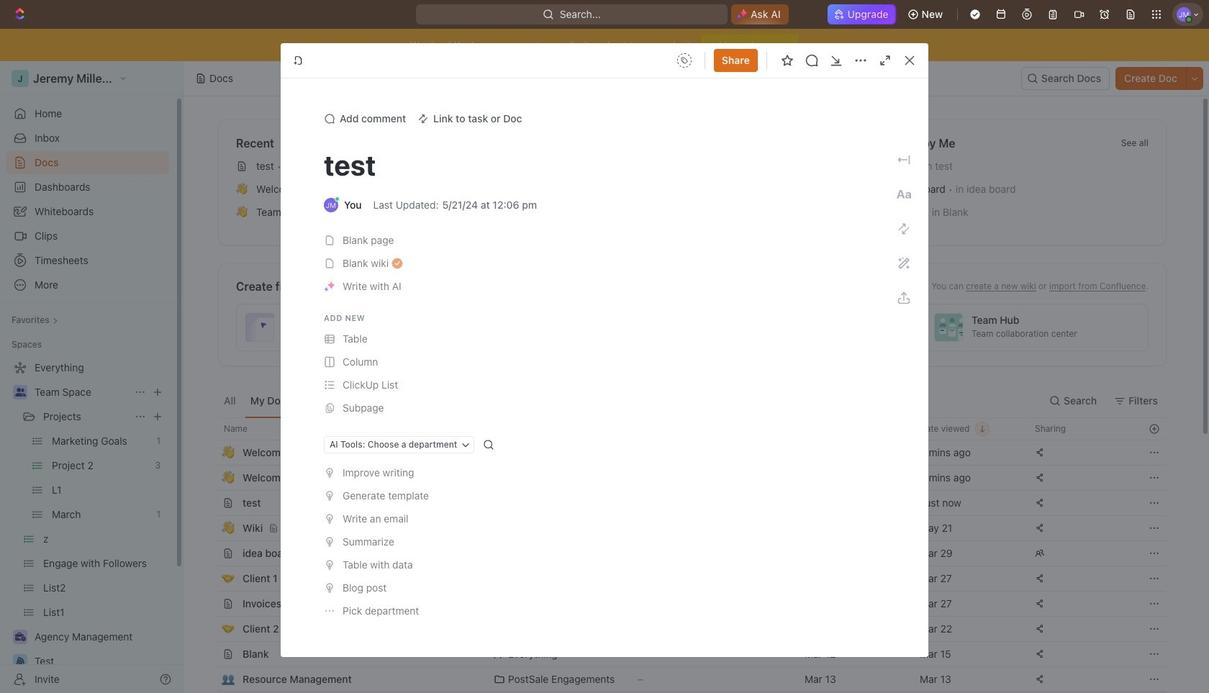 Task type: locate. For each thing, give the bounding box(es) containing it.
tree
[[6, 356, 169, 694]]

4 cell from the top
[[202, 516, 218, 541]]

10 cell from the top
[[202, 668, 218, 692]]

column header
[[202, 418, 218, 441]]

6 cell from the top
[[202, 567, 218, 591]]

9 cell from the top
[[202, 642, 218, 667]]

tree inside the sidebar navigation
[[6, 356, 169, 694]]

row
[[202, 418, 1167, 441], [202, 440, 1167, 466], [202, 465, 1167, 491], [202, 490, 1167, 516], [202, 516, 1167, 542], [202, 541, 1167, 567], [202, 566, 1167, 592], [202, 591, 1167, 617], [202, 616, 1167, 642], [202, 642, 1167, 668], [202, 667, 1167, 693], [218, 692, 1167, 694]]

cell
[[202, 441, 218, 465], [202, 466, 218, 490], [202, 491, 218, 516], [202, 516, 218, 541], [202, 542, 218, 566], [202, 567, 218, 591], [202, 592, 218, 616], [202, 617, 218, 642], [202, 642, 218, 667], [202, 668, 218, 692]]

5 cell from the top
[[202, 542, 218, 566]]

table
[[202, 418, 1167, 694]]

3 cell from the top
[[202, 491, 218, 516]]

tab list
[[218, 384, 575, 418]]

dropdown menu image
[[673, 49, 696, 72]]



Task type: vqa. For each thing, say whether or not it's contained in the screenshot.
Team Hub icon
yes



Task type: describe. For each thing, give the bounding box(es) containing it.
1 cell from the top
[[202, 441, 218, 465]]

7 cell from the top
[[202, 592, 218, 616]]

team hub icon image
[[935, 313, 964, 342]]

8 cell from the top
[[202, 617, 218, 642]]

company wiki icon image
[[246, 313, 274, 342]]

agency management, , element
[[494, 447, 506, 459]]

user group image
[[15, 388, 26, 397]]

sidebar navigation
[[0, 61, 184, 694]]

2 cell from the top
[[202, 466, 218, 490]]



